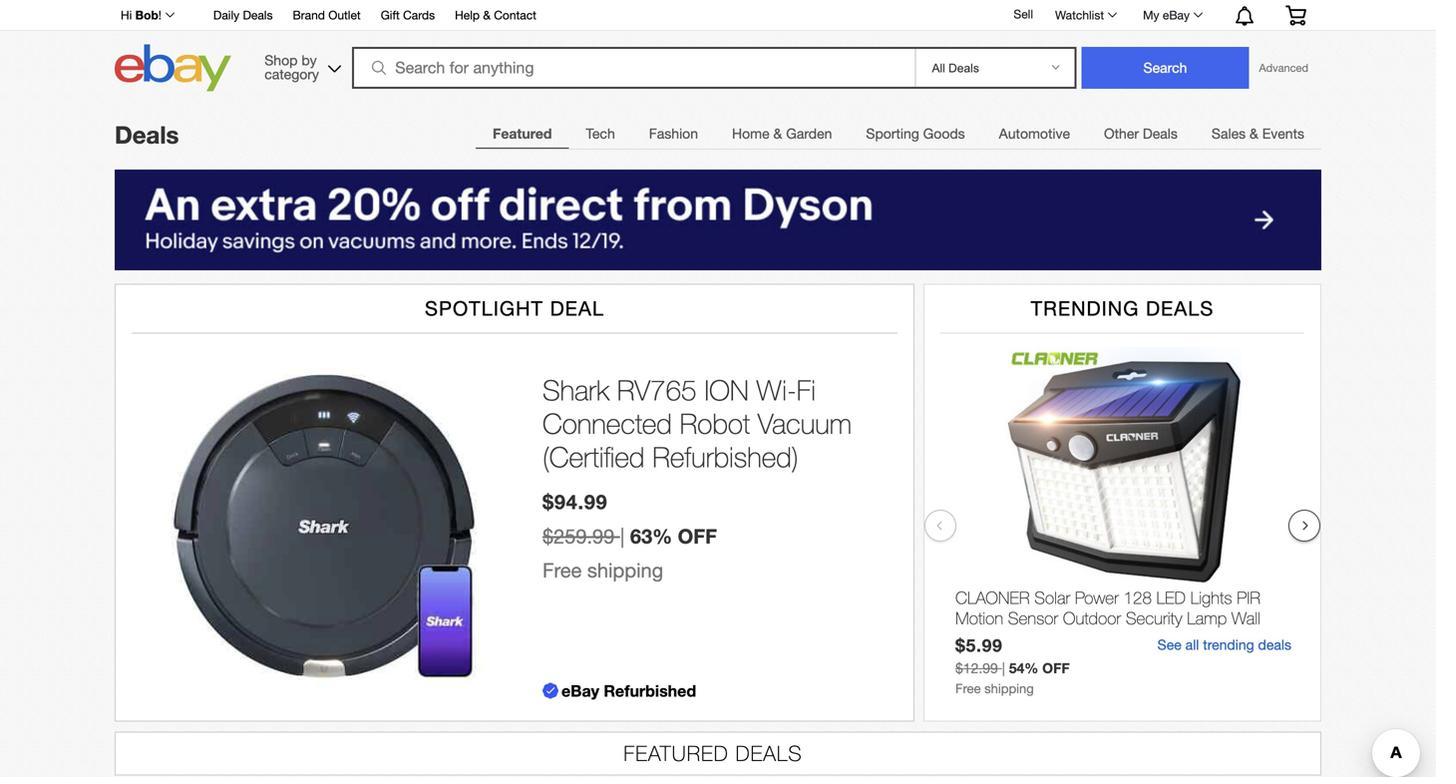 Task type: vqa. For each thing, say whether or not it's contained in the screenshot.
the topmost the Featured
yes



Task type: locate. For each thing, give the bounding box(es) containing it.
& right "sales"
[[1250, 125, 1259, 142]]

1 horizontal spatial free
[[956, 681, 981, 697]]

by
[[302, 52, 317, 68]]

off
[[678, 524, 717, 548], [1043, 660, 1070, 677]]

featured left tech
[[493, 125, 552, 142]]

| inside $259.99 | 63% off
[[620, 525, 625, 548]]

deals
[[1259, 637, 1292, 653]]

1 vertical spatial off
[[1043, 660, 1070, 677]]

brand
[[293, 8, 325, 22]]

& for sales
[[1250, 125, 1259, 142]]

daily deals
[[213, 8, 273, 22]]

tab list
[[476, 113, 1322, 154]]

off for 54%
[[1043, 660, 1070, 677]]

security
[[1126, 608, 1183, 628]]

1 horizontal spatial off
[[1043, 660, 1070, 677]]

shop by category
[[265, 52, 319, 82]]

1 horizontal spatial &
[[774, 125, 783, 142]]

featured for featured deals
[[624, 741, 729, 766]]

| inside $12.99 | 54% off free shipping
[[1003, 660, 1006, 677]]

1 horizontal spatial featured
[[624, 741, 729, 766]]

refurbished
[[604, 681, 697, 700]]

& right 'home'
[[774, 125, 783, 142]]

deals for trending deals
[[1146, 297, 1215, 320]]

menu bar containing featured
[[476, 113, 1322, 154]]

free shipping
[[543, 559, 664, 582]]

1 horizontal spatial ebay
[[1163, 8, 1190, 22]]

deal
[[550, 297, 605, 320]]

0 horizontal spatial featured
[[493, 125, 552, 142]]

| left 63%
[[620, 525, 625, 548]]

outdoor
[[1064, 608, 1122, 628]]

ebay right my
[[1163, 8, 1190, 22]]

other
[[1105, 125, 1140, 142]]

shipping
[[588, 559, 664, 582], [985, 681, 1034, 697]]

$5.99
[[956, 635, 1003, 656]]

garden
[[787, 125, 833, 142]]

featured for featured
[[493, 125, 552, 142]]

1 vertical spatial free
[[956, 681, 981, 697]]

shipping down $259.99 | 63% off
[[588, 559, 664, 582]]

see all trending deals link
[[1158, 637, 1292, 654]]

deals for daily deals
[[243, 8, 273, 22]]

sales & events link
[[1195, 114, 1322, 154]]

|
[[620, 525, 625, 548], [1003, 660, 1006, 677]]

gift cards
[[381, 8, 435, 22]]

gift cards link
[[381, 5, 435, 27]]

fi
[[797, 374, 816, 406]]

0 horizontal spatial &
[[483, 8, 491, 22]]

off right "54%"
[[1043, 660, 1070, 677]]

| left "54%"
[[1003, 660, 1006, 677]]

featured deals
[[624, 741, 803, 766]]

ebay left refurbished
[[562, 681, 600, 700]]

!
[[158, 8, 162, 22]]

128
[[1124, 588, 1152, 608]]

off inside $12.99 | 54% off free shipping
[[1043, 660, 1070, 677]]

deals inside account navigation
[[243, 8, 273, 22]]

free down the $259.99
[[543, 559, 582, 582]]

ion
[[705, 374, 749, 406]]

outlet
[[329, 8, 361, 22]]

shop by category button
[[256, 44, 345, 87]]

home & garden link
[[715, 114, 850, 154]]

bob
[[135, 8, 158, 22]]

motion
[[956, 608, 1004, 628]]

1 vertical spatial shipping
[[985, 681, 1034, 697]]

& for help
[[483, 8, 491, 22]]

led
[[1157, 588, 1186, 608]]

rv765
[[617, 374, 697, 406]]

deals inside menu bar
[[1143, 125, 1178, 142]]

sporting goods link
[[850, 114, 983, 154]]

daily deals link
[[213, 5, 273, 27]]

free
[[543, 559, 582, 582], [956, 681, 981, 697]]

claoner solar power 128 led lights pir motion sensor outdoor security lamp wall
[[956, 588, 1261, 628]]

0 vertical spatial featured
[[493, 125, 552, 142]]

hi bob !
[[121, 8, 162, 22]]

0 horizontal spatial free
[[543, 559, 582, 582]]

trending deals
[[1031, 297, 1215, 320]]

Search for anything text field
[[355, 49, 911, 87]]

shipping inside $12.99 | 54% off free shipping
[[985, 681, 1034, 697]]

& right help
[[483, 8, 491, 22]]

0 horizontal spatial |
[[620, 525, 625, 548]]

my ebay link
[[1133, 3, 1212, 27]]

shark
[[543, 374, 610, 406]]

(certified
[[543, 441, 645, 473]]

1 vertical spatial featured
[[624, 741, 729, 766]]

menu bar
[[476, 113, 1322, 154]]

claoner solar power 128 led lights pir motion sensor outdoor security lamp wall link
[[956, 588, 1292, 633]]

your shopping cart image
[[1285, 5, 1308, 25]]

shipping down "54%"
[[985, 681, 1034, 697]]

off right 63%
[[678, 524, 717, 548]]

1 horizontal spatial shipping
[[985, 681, 1034, 697]]

deals for featured deals
[[736, 741, 803, 766]]

tab list containing featured
[[476, 113, 1322, 154]]

free down $12.99
[[956, 681, 981, 697]]

& inside "link"
[[483, 8, 491, 22]]

0 horizontal spatial off
[[678, 524, 717, 548]]

0 vertical spatial shipping
[[588, 559, 664, 582]]

other deals
[[1105, 125, 1178, 142]]

deals
[[243, 8, 273, 22], [115, 120, 179, 149], [1143, 125, 1178, 142], [1146, 297, 1215, 320], [736, 741, 803, 766]]

free inside $12.99 | 54% off free shipping
[[956, 681, 981, 697]]

& for home
[[774, 125, 783, 142]]

featured down refurbished
[[624, 741, 729, 766]]

all
[[1186, 637, 1200, 653]]

2 horizontal spatial &
[[1250, 125, 1259, 142]]

shark rv765 ion wi-fi connected robot vacuum (certified refurbished) link
[[543, 374, 894, 474]]

shop by category banner
[[110, 0, 1322, 97]]

none submit inside shop by category banner
[[1082, 47, 1250, 89]]

$259.99
[[543, 525, 615, 548]]

vacuum
[[758, 407, 852, 440]]

1 vertical spatial ebay
[[562, 681, 600, 700]]

shark rv765 ion wi-fi connected robot vacuum (certified refurbished)
[[543, 374, 852, 473]]

0 vertical spatial |
[[620, 525, 625, 548]]

0 vertical spatial off
[[678, 524, 717, 548]]

1 horizontal spatial |
[[1003, 660, 1006, 677]]

&
[[483, 8, 491, 22], [774, 125, 783, 142], [1250, 125, 1259, 142]]

shop
[[265, 52, 298, 68]]

events
[[1263, 125, 1305, 142]]

None submit
[[1082, 47, 1250, 89]]

tech
[[586, 125, 615, 142]]

home
[[732, 125, 770, 142]]

deals for other deals
[[1143, 125, 1178, 142]]

| for 63%
[[620, 525, 625, 548]]

automotive link
[[983, 114, 1088, 154]]

claoner
[[956, 588, 1030, 608]]

0 vertical spatial ebay
[[1163, 8, 1190, 22]]

1 vertical spatial |
[[1003, 660, 1006, 677]]

fashion
[[649, 125, 698, 142]]



Task type: describe. For each thing, give the bounding box(es) containing it.
goods
[[924, 125, 966, 142]]

watchlist
[[1056, 8, 1105, 22]]

contact
[[494, 8, 537, 22]]

my ebay
[[1144, 8, 1190, 22]]

54%
[[1010, 660, 1039, 677]]

$259.99 | 63% off
[[543, 524, 717, 548]]

cards
[[403, 8, 435, 22]]

other deals link
[[1088, 114, 1195, 154]]

sales
[[1212, 125, 1246, 142]]

0 horizontal spatial ebay
[[562, 681, 600, 700]]

daily
[[213, 8, 240, 22]]

tech link
[[569, 114, 632, 154]]

my
[[1144, 8, 1160, 22]]

ebay refurbished
[[562, 681, 697, 700]]

sell link
[[1005, 7, 1043, 21]]

category
[[265, 66, 319, 82]]

ebay inside account navigation
[[1163, 8, 1190, 22]]

| for 54%
[[1003, 660, 1006, 677]]

refurbished)
[[653, 441, 799, 473]]

lights
[[1191, 588, 1233, 608]]

connected
[[543, 407, 672, 440]]

brand outlet
[[293, 8, 361, 22]]

spotlight
[[425, 297, 544, 320]]

wall
[[1232, 608, 1261, 628]]

wi-
[[757, 374, 797, 406]]

trending
[[1031, 297, 1140, 320]]

deals link
[[115, 120, 179, 149]]

see
[[1158, 637, 1182, 653]]

sensor
[[1009, 608, 1059, 628]]

$12.99 | 54% off free shipping
[[956, 660, 1070, 697]]

hi
[[121, 8, 132, 22]]

watchlist link
[[1045, 3, 1127, 27]]

$12.99
[[956, 660, 999, 677]]

solar
[[1035, 588, 1071, 608]]

gift
[[381, 8, 400, 22]]

0 vertical spatial free
[[543, 559, 582, 582]]

help & contact link
[[455, 5, 537, 27]]

an extra 20% off direct from dyson holiday savings on vacuums and more. ends 12/19. image
[[115, 170, 1322, 270]]

trending
[[1204, 637, 1255, 653]]

account navigation
[[110, 0, 1322, 31]]

robot
[[680, 407, 751, 440]]

spotlight deal
[[425, 297, 605, 320]]

power
[[1076, 588, 1119, 608]]

help & contact
[[455, 8, 537, 22]]

63%
[[630, 524, 673, 548]]

sales & events
[[1212, 125, 1305, 142]]

help
[[455, 8, 480, 22]]

advanced link
[[1250, 48, 1319, 88]]

advanced
[[1260, 61, 1309, 74]]

featured link
[[476, 114, 569, 154]]

$94.99
[[543, 490, 608, 514]]

automotive
[[1000, 125, 1071, 142]]

fashion link
[[632, 114, 715, 154]]

lamp
[[1188, 608, 1228, 628]]

see all trending deals
[[1158, 637, 1292, 653]]

sell
[[1014, 7, 1034, 21]]

brand outlet link
[[293, 5, 361, 27]]

0 horizontal spatial shipping
[[588, 559, 664, 582]]

off for 63%
[[678, 524, 717, 548]]

pir
[[1238, 588, 1261, 608]]

home & garden
[[732, 125, 833, 142]]

sporting
[[866, 125, 920, 142]]

sporting goods
[[866, 125, 966, 142]]



